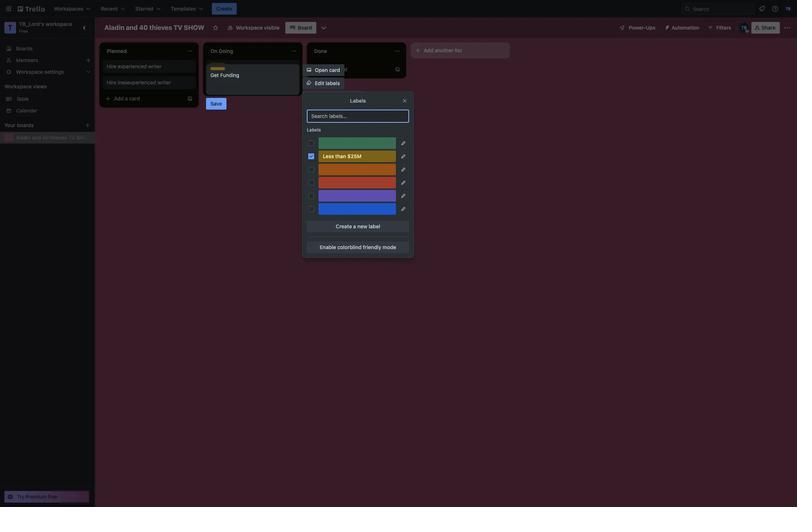 Task type: vqa. For each thing, say whether or not it's contained in the screenshot.
SEARCH BOARDS text box
no



Task type: describe. For each thing, give the bounding box(es) containing it.
aladin inside the board name text field
[[105, 24, 124, 31]]

aladin and 40 thieves tv show inside the board name text field
[[105, 24, 205, 31]]

add another list
[[424, 47, 462, 53]]

try premium free
[[17, 494, 57, 500]]

tb_lord (tylerblack44) image
[[740, 23, 750, 33]]

save button
[[206, 98, 227, 110]]

1 vertical spatial aladin and 40 thieves tv show
[[16, 135, 92, 141]]

hire experienced writer link
[[107, 63, 192, 70]]

hire for hire inexexperienced writer
[[107, 79, 116, 86]]

funding
[[220, 68, 239, 74]]

another
[[435, 47, 454, 53]]

1 vertical spatial show
[[76, 135, 92, 141]]

filters button
[[706, 22, 734, 34]]

list
[[455, 47, 462, 53]]

open card
[[315, 67, 340, 73]]

workspace visible
[[236, 25, 280, 31]]

board link
[[286, 22, 317, 34]]

less
[[323, 153, 334, 159]]

1 vertical spatial and
[[32, 135, 41, 141]]

tv inside aladin and 40 thieves tv show link
[[68, 135, 75, 141]]

1 horizontal spatial labels
[[350, 98, 366, 104]]

less than $25m
[[323, 153, 362, 159]]

workspace for workspace views
[[4, 83, 32, 90]]

a for top add a card button
[[333, 66, 336, 72]]

edit for edit labels
[[315, 80, 325, 86]]

change for change cover
[[315, 106, 334, 113]]

your boards with 1 items element
[[4, 121, 74, 130]]

copy
[[315, 133, 328, 139]]

card inside 'link'
[[330, 67, 340, 73]]

friendly
[[363, 244, 382, 250]]

sm image
[[662, 22, 672, 32]]

archive
[[315, 159, 333, 165]]

tb_lord's workspace link
[[19, 21, 72, 27]]

free
[[19, 29, 28, 34]]

calendar
[[16, 108, 37, 114]]

power-
[[629, 25, 647, 31]]

get funding
[[211, 68, 239, 74]]

automation button
[[662, 22, 705, 34]]

tb_lord's workspace free
[[19, 21, 72, 34]]

Search labels… text field
[[307, 110, 410, 123]]

hire inexexperienced writer
[[107, 79, 171, 86]]

workspace
[[46, 21, 72, 27]]

card for add a card button to the left
[[129, 95, 140, 102]]

t link
[[4, 22, 16, 34]]

tv inside the board name text field
[[174, 24, 183, 31]]

hire experienced writer
[[107, 63, 162, 69]]

share
[[762, 25, 776, 31]]

your
[[4, 122, 16, 128]]

copy button
[[303, 130, 332, 142]]

share button
[[752, 22, 781, 34]]

add a card for top add a card button
[[322, 66, 348, 72]]

boards
[[16, 45, 33, 52]]

1 vertical spatial thieves
[[50, 135, 67, 141]]

open card link
[[303, 64, 345, 76]]

enable colorblind friendly mode
[[320, 244, 397, 250]]

automation
[[672, 25, 700, 31]]

get funding link
[[211, 67, 295, 75]]

table link
[[16, 95, 91, 103]]

mode
[[383, 244, 397, 250]]

40 inside the board name text field
[[139, 24, 148, 31]]

1 vertical spatial aladin
[[16, 135, 31, 141]]

open information menu image
[[772, 5, 780, 12]]

members
[[335, 93, 358, 99]]

create button
[[212, 3, 237, 15]]

0 horizontal spatial 40
[[42, 135, 49, 141]]

change members
[[315, 93, 358, 99]]

hire inexexperienced writer link
[[107, 79, 192, 86]]

move
[[315, 120, 328, 126]]

change for change members
[[315, 93, 334, 99]]

add for add another list button
[[424, 47, 434, 53]]

edit dates
[[315, 146, 339, 152]]

archive button
[[303, 157, 338, 168]]

get
[[211, 68, 219, 74]]

create for create a new label
[[336, 223, 352, 230]]

change members button
[[303, 91, 362, 102]]

add another list button
[[411, 42, 510, 59]]

cover
[[335, 106, 349, 113]]

members
[[16, 57, 38, 63]]

try premium free button
[[4, 491, 89, 503]]

enable colorblind friendly mode button
[[307, 242, 410, 253]]

create a new label button
[[307, 221, 410, 233]]

0 vertical spatial color: yellow, title: "less than $25m" element
[[211, 63, 225, 66]]

create a new label
[[336, 223, 381, 230]]

premium
[[26, 494, 46, 500]]

calendar link
[[16, 107, 91, 114]]

1 vertical spatial labels
[[307, 127, 321, 133]]

color: red, title: none image
[[319, 177, 396, 189]]



Task type: locate. For each thing, give the bounding box(es) containing it.
add a card button up the labels
[[310, 64, 392, 75]]

close popover image
[[402, 98, 408, 104]]

40
[[139, 24, 148, 31], [42, 135, 49, 141]]

card right open
[[330, 67, 340, 73]]

color: purple, title: none image
[[319, 190, 396, 202]]

change
[[315, 93, 334, 99], [315, 106, 334, 113]]

2 horizontal spatial a
[[354, 223, 356, 230]]

0 horizontal spatial aladin and 40 thieves tv show
[[16, 135, 92, 141]]

1 vertical spatial hire
[[107, 79, 116, 86]]

workspace views
[[4, 83, 47, 90]]

0 horizontal spatial and
[[32, 135, 41, 141]]

color: blue, title: none image
[[319, 203, 396, 215]]

2 change from the top
[[315, 106, 334, 113]]

show
[[184, 24, 205, 31], [76, 135, 92, 141]]

Search field
[[691, 3, 755, 14]]

add for add a card button to the left
[[114, 95, 124, 102]]

writer inside 'link'
[[148, 63, 162, 69]]

add a card button down hire inexexperienced writer at left
[[102, 93, 184, 105]]

color: green, title: none image
[[319, 137, 396, 149]]

0 vertical spatial aladin and 40 thieves tv show
[[105, 24, 205, 31]]

thieves
[[149, 24, 172, 31], [50, 135, 67, 141]]

add down inexexperienced
[[114, 95, 124, 102]]

1 horizontal spatial tv
[[174, 24, 183, 31]]

and
[[126, 24, 138, 31], [32, 135, 41, 141]]

0 horizontal spatial add a card
[[114, 95, 140, 102]]

2 hire from the top
[[107, 79, 116, 86]]

customize views image
[[320, 24, 328, 31]]

1 horizontal spatial add a card
[[322, 66, 348, 72]]

search image
[[685, 6, 691, 12]]

show left star or unstar board icon
[[184, 24, 205, 31]]

0 horizontal spatial add a card button
[[102, 93, 184, 105]]

edit dates button
[[303, 143, 344, 155]]

add a card button
[[310, 64, 392, 75], [102, 93, 184, 105]]

1 hire from the top
[[107, 63, 116, 69]]

1 vertical spatial add a card button
[[102, 93, 184, 105]]

aladin and 40 thieves tv show link
[[16, 134, 92, 142]]

0 vertical spatial show
[[184, 24, 205, 31]]

power-ups button
[[615, 22, 661, 34]]

free
[[48, 494, 57, 500]]

power-ups
[[629, 25, 656, 31]]

create inside create button
[[216, 5, 233, 12]]

1 horizontal spatial and
[[126, 24, 138, 31]]

workspace for workspace visible
[[236, 25, 263, 31]]

card for top add a card button
[[337, 66, 348, 72]]

add board image
[[85, 123, 91, 128]]

0 horizontal spatial workspace
[[4, 83, 32, 90]]

thieves inside the board name text field
[[149, 24, 172, 31]]

0 vertical spatial change
[[315, 93, 334, 99]]

card up the labels
[[337, 66, 348, 72]]

edit labels button
[[303, 78, 345, 89]]

add up edit labels
[[322, 66, 331, 72]]

hire inside 'link'
[[107, 63, 116, 69]]

try
[[17, 494, 24, 500]]

0 horizontal spatial add
[[114, 95, 124, 102]]

dates
[[326, 146, 339, 152]]

1 edit from the top
[[315, 80, 325, 86]]

your boards
[[4, 122, 34, 128]]

1 horizontal spatial create
[[336, 223, 352, 230]]

a down inexexperienced
[[125, 95, 128, 102]]

1 change from the top
[[315, 93, 334, 99]]

1 vertical spatial add a card
[[114, 95, 140, 102]]

board
[[298, 25, 312, 31]]

2 edit from the top
[[315, 146, 325, 152]]

1 vertical spatial color: yellow, title: "less than $25m" element
[[211, 67, 225, 70]]

0 horizontal spatial tv
[[68, 135, 75, 141]]

color: yellow, title: "less than $25m" element containing less than $25m
[[319, 151, 396, 162]]

1 horizontal spatial workspace
[[236, 25, 263, 31]]

inexexperienced
[[118, 79, 156, 86]]

0 vertical spatial a
[[333, 66, 336, 72]]

1 vertical spatial create
[[336, 223, 352, 230]]

a inside create a new label button
[[354, 223, 356, 230]]

members link
[[0, 54, 95, 66]]

add a card down inexexperienced
[[114, 95, 140, 102]]

filters
[[717, 25, 732, 31]]

color: yellow, title: "less than $25m" element
[[211, 63, 225, 66], [211, 67, 225, 70], [319, 151, 396, 162]]

1 vertical spatial edit
[[315, 146, 325, 152]]

change cover
[[315, 106, 349, 113]]

boards
[[17, 122, 34, 128]]

1 vertical spatial 40
[[42, 135, 49, 141]]

1 vertical spatial tv
[[68, 135, 75, 141]]

labels down move
[[307, 127, 321, 133]]

workspace left visible
[[236, 25, 263, 31]]

a left new
[[354, 223, 356, 230]]

workspace
[[236, 25, 263, 31], [4, 83, 32, 90]]

0 notifications image
[[758, 4, 767, 13]]

open
[[315, 67, 328, 73]]

add left the another on the top
[[424, 47, 434, 53]]

edit
[[315, 80, 325, 86], [315, 146, 325, 152]]

card down inexexperienced
[[129, 95, 140, 102]]

1 horizontal spatial a
[[333, 66, 336, 72]]

color: yellow, title: "less than $25m" element up save
[[211, 67, 225, 70]]

0 vertical spatial thieves
[[149, 24, 172, 31]]

1 horizontal spatial aladin
[[105, 24, 124, 31]]

hire for hire experienced writer
[[107, 63, 116, 69]]

experienced
[[118, 63, 147, 69]]

hire left inexexperienced
[[107, 79, 116, 86]]

boards link
[[0, 43, 95, 54]]

1 horizontal spatial add
[[322, 66, 331, 72]]

table
[[16, 96, 29, 102]]

primary element
[[0, 0, 798, 18]]

writer for hire experienced writer
[[148, 63, 162, 69]]

visible
[[264, 25, 280, 31]]

create for create
[[216, 5, 233, 12]]

0 vertical spatial aladin
[[105, 24, 124, 31]]

1 vertical spatial workspace
[[4, 83, 32, 90]]

and inside the board name text field
[[126, 24, 138, 31]]

writer
[[148, 63, 162, 69], [158, 79, 171, 86]]

$25m
[[348, 153, 362, 159]]

edit up less
[[315, 146, 325, 152]]

0 vertical spatial hire
[[107, 63, 116, 69]]

edit labels
[[315, 80, 340, 86]]

workspace visible button
[[223, 22, 284, 34]]

hire
[[107, 63, 116, 69], [107, 79, 116, 86]]

create from template… image for add a card button to the left
[[187, 96, 193, 102]]

color: yellow, title: "less than $25m" element down color: green, title: none image
[[319, 151, 396, 162]]

color: orange, title: none image
[[319, 164, 396, 176]]

tb_lord's
[[19, 21, 44, 27]]

a right open
[[333, 66, 336, 72]]

Board name text field
[[101, 22, 208, 34]]

label
[[369, 223, 381, 230]]

1 horizontal spatial aladin and 40 thieves tv show
[[105, 24, 205, 31]]

move button
[[303, 117, 333, 129]]

change up move
[[315, 106, 334, 113]]

Get Funding text field
[[211, 72, 295, 92]]

aladin
[[105, 24, 124, 31], [16, 135, 31, 141]]

0 horizontal spatial aladin
[[16, 135, 31, 141]]

0 horizontal spatial labels
[[307, 127, 321, 133]]

add a card
[[322, 66, 348, 72], [114, 95, 140, 102]]

enable
[[320, 244, 336, 250]]

show menu image
[[784, 24, 792, 31]]

colorblind
[[338, 244, 362, 250]]

labels up search labels… text box
[[350, 98, 366, 104]]

create from template… image for top add a card button
[[395, 67, 401, 72]]

1 horizontal spatial create from template… image
[[395, 67, 401, 72]]

tyler black (tylerblack44) image
[[785, 4, 794, 13]]

views
[[33, 83, 47, 90]]

labels
[[350, 98, 366, 104], [307, 127, 321, 133]]

1 vertical spatial add
[[322, 66, 331, 72]]

create up star or unstar board icon
[[216, 5, 233, 12]]

0 vertical spatial add a card button
[[310, 64, 392, 75]]

0 horizontal spatial thieves
[[50, 135, 67, 141]]

new
[[358, 223, 368, 230]]

hire left experienced
[[107, 63, 116, 69]]

edit left the labels
[[315, 80, 325, 86]]

0 vertical spatial and
[[126, 24, 138, 31]]

create
[[216, 5, 233, 12], [336, 223, 352, 230]]

writer down hire experienced writer 'link'
[[158, 79, 171, 86]]

2 vertical spatial add
[[114, 95, 124, 102]]

edit for edit dates
[[315, 146, 325, 152]]

add a card for add a card button to the left
[[114, 95, 140, 102]]

0 horizontal spatial show
[[76, 135, 92, 141]]

1 horizontal spatial add a card button
[[310, 64, 392, 75]]

save
[[211, 101, 222, 107]]

0 vertical spatial labels
[[350, 98, 366, 104]]

ups
[[647, 25, 656, 31]]

writer for hire inexexperienced writer
[[158, 79, 171, 86]]

workspace up table
[[4, 83, 32, 90]]

0 vertical spatial create from template… image
[[395, 67, 401, 72]]

labels
[[326, 80, 340, 86]]

create inside create a new label button
[[336, 223, 352, 230]]

tv
[[174, 24, 183, 31], [68, 135, 75, 141]]

1 vertical spatial a
[[125, 95, 128, 102]]

add for top add a card button
[[322, 66, 331, 72]]

than
[[336, 153, 346, 159]]

1 vertical spatial writer
[[158, 79, 171, 86]]

0 vertical spatial tv
[[174, 24, 183, 31]]

writer up hire inexexperienced writer link
[[148, 63, 162, 69]]

0 vertical spatial workspace
[[236, 25, 263, 31]]

2 vertical spatial color: yellow, title: "less than $25m" element
[[319, 151, 396, 162]]

1 vertical spatial create from template… image
[[187, 96, 193, 102]]

0 vertical spatial 40
[[139, 24, 148, 31]]

show down the add board image
[[76, 135, 92, 141]]

0 vertical spatial add
[[424, 47, 434, 53]]

0 horizontal spatial create from template… image
[[187, 96, 193, 102]]

0 vertical spatial writer
[[148, 63, 162, 69]]

color: yellow, title: "less than $25m" element up the get
[[211, 63, 225, 66]]

0 vertical spatial create
[[216, 5, 233, 12]]

1 horizontal spatial show
[[184, 24, 205, 31]]

t
[[8, 23, 13, 32]]

2 vertical spatial a
[[354, 223, 356, 230]]

show inside the board name text field
[[184, 24, 205, 31]]

2 horizontal spatial add
[[424, 47, 434, 53]]

1 horizontal spatial thieves
[[149, 24, 172, 31]]

create from template… image
[[395, 67, 401, 72], [187, 96, 193, 102]]

workspace inside workspace visible button
[[236, 25, 263, 31]]

change down edit labels button
[[315, 93, 334, 99]]

0 vertical spatial edit
[[315, 80, 325, 86]]

create left new
[[336, 223, 352, 230]]

1 horizontal spatial 40
[[139, 24, 148, 31]]

1 vertical spatial change
[[315, 106, 334, 113]]

edit card image
[[290, 63, 296, 69]]

add a card up the labels
[[322, 66, 348, 72]]

0 horizontal spatial a
[[125, 95, 128, 102]]

change cover button
[[303, 104, 353, 116]]

0 vertical spatial add a card
[[322, 66, 348, 72]]

a for add a card button to the left
[[125, 95, 128, 102]]

0 horizontal spatial create
[[216, 5, 233, 12]]

star or unstar board image
[[213, 25, 218, 31]]



